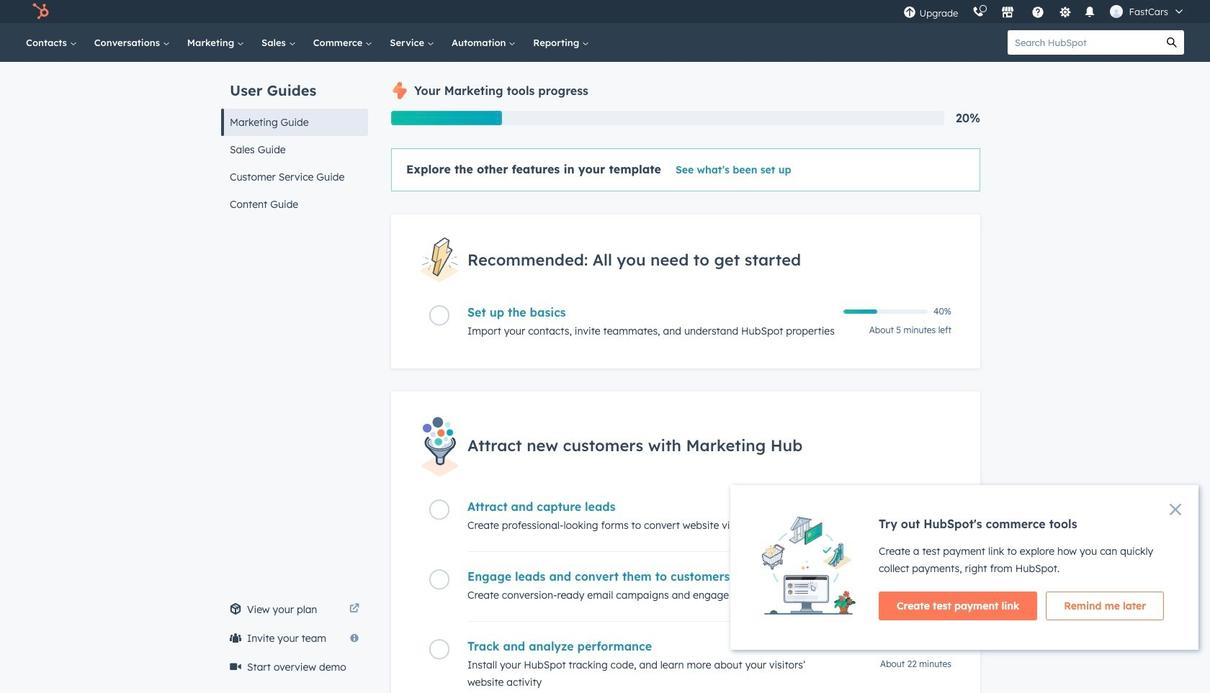 Task type: describe. For each thing, give the bounding box(es) containing it.
[object object] complete progress bar
[[843, 310, 877, 314]]

close image
[[1170, 504, 1181, 516]]

marketplaces image
[[1001, 6, 1014, 19]]

2 link opens in a new window image from the top
[[349, 604, 359, 615]]

christina overa image
[[1110, 5, 1123, 18]]

1 link opens in a new window image from the top
[[349, 601, 359, 619]]



Task type: locate. For each thing, give the bounding box(es) containing it.
Search HubSpot search field
[[1008, 30, 1160, 55]]

progress bar
[[391, 111, 502, 125]]

menu
[[896, 0, 1193, 23]]

user guides element
[[221, 62, 368, 218]]

link opens in a new window image
[[349, 601, 359, 619], [349, 604, 359, 615]]



Task type: vqa. For each thing, say whether or not it's contained in the screenshot.
Board actions
no



